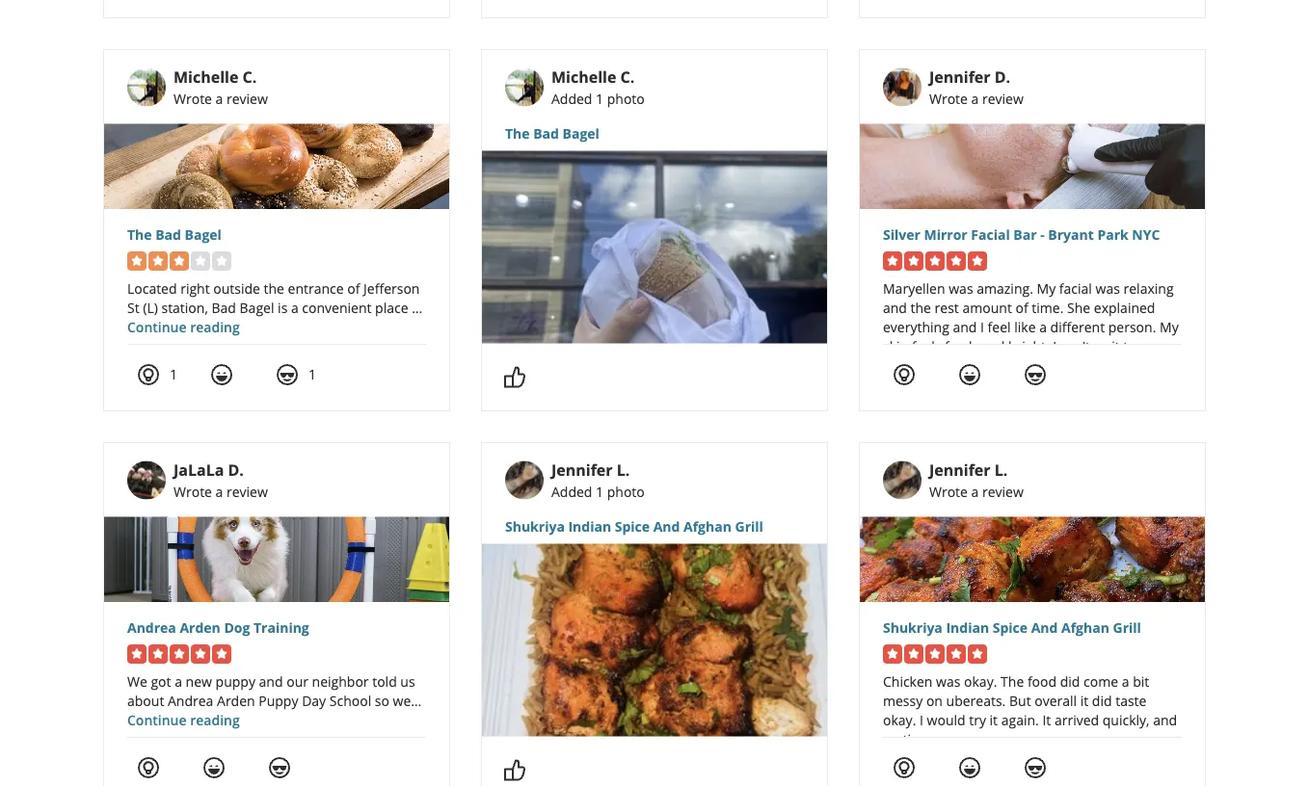 Task type: vqa. For each thing, say whether or not it's contained in the screenshot.
second Reading from the bottom of the page
yes



Task type: describe. For each thing, give the bounding box(es) containing it.
chicken
[[883, 673, 933, 691]]

1 horizontal spatial spice
[[993, 619, 1028, 637]]

5 star rating image for jalala d.
[[127, 645, 231, 664]]

continue for michelle
[[127, 318, 187, 336]]

mirror
[[924, 225, 968, 244]]

michelle c. wrote a review
[[174, 67, 268, 108]]

park
[[1098, 225, 1129, 244]]

0 vertical spatial shukriya indian spice and afghan grill link
[[505, 517, 804, 537]]

she
[[1067, 299, 1091, 317]]

a for jalala d.
[[216, 483, 223, 501]]

jennifer for jennifer d. wrote a review
[[929, 67, 991, 87]]

andrea arden dog training
[[127, 619, 309, 637]]

1 horizontal spatial the bad bagel link
[[505, 124, 804, 143]]

l. for jennifer l. wrote a review
[[995, 460, 1008, 481]]

5 star rating image for jennifer d.
[[883, 252, 987, 271]]

1 horizontal spatial it
[[1081, 692, 1089, 710]]

bryant
[[1048, 225, 1094, 244]]

go
[[1140, 337, 1156, 355]]

of
[[1016, 299, 1028, 317]]

was up 'explained'
[[1096, 279, 1120, 298]]

photo of michelle c. image for michelle c. wrote a review
[[127, 68, 166, 106]]

jennifer l. wrote a review
[[929, 460, 1024, 501]]

the inside chicken was okay. the food did come a bit messy on ubereats. but overall it did taste okay. i would try it again. it arrived quickly, and on time.
[[1001, 673, 1024, 691]]

everything
[[883, 318, 950, 336]]

1 horizontal spatial shukriya indian spice and afghan grill
[[883, 619, 1141, 637]]

0 vertical spatial and
[[653, 518, 680, 536]]

feels
[[912, 337, 941, 355]]

c. for michelle c. wrote a review
[[243, 67, 257, 87]]

time. inside maryellen was amazing. my facial was relaxing and the rest amount of time. she explained everything and i feel like a different person. my skin feels fresh and bright. i can't wait to go back.
[[1032, 299, 1064, 317]]

24 funny v2 image for jennifer
[[958, 757, 981, 780]]

time. inside chicken was okay. the food did come a bit messy on ubereats. but overall it did taste okay. i would try it again. it arrived quickly, and on time.
[[903, 731, 935, 749]]

taste
[[1116, 692, 1147, 710]]

andrea arden dog training link
[[127, 618, 426, 637]]

photo of michelle c. image for michelle c. added 1 photo
[[505, 68, 544, 106]]

reading for michelle
[[190, 318, 240, 336]]

the bad bagel for the leftmost the bad bagel link
[[127, 225, 222, 244]]

1 vertical spatial on
[[883, 731, 900, 749]]

1 vertical spatial shukriya indian spice and afghan grill link
[[883, 618, 1182, 637]]

0 horizontal spatial spice
[[615, 518, 650, 536]]

0 horizontal spatial shukriya
[[505, 518, 565, 536]]

review for jalala d.
[[227, 483, 268, 501]]

1 vertical spatial my
[[1160, 318, 1179, 336]]

1 inside 'jennifer l. added 1 photo'
[[596, 483, 604, 501]]

arden
[[180, 619, 221, 637]]

try
[[969, 711, 986, 730]]

wrote for michelle c.
[[174, 89, 212, 108]]

1 inside michelle c. added 1 photo
[[596, 89, 604, 108]]

photo of jalala d. image
[[127, 461, 166, 500]]

maryellen
[[883, 279, 945, 298]]

24 useful v2 image
[[893, 364, 916, 387]]

overall
[[1035, 692, 1077, 710]]

0 horizontal spatial the bad bagel link
[[127, 225, 426, 244]]

photo of jennifer l. image for jennifer l. wrote a review
[[883, 461, 922, 500]]

24 useful v2 image for jennifer l.
[[893, 757, 916, 780]]

continue for jalala
[[127, 711, 187, 730]]

5 star rating image for jennifer l.
[[883, 645, 987, 664]]

michelle for michelle c. added 1 photo
[[551, 67, 616, 87]]

jalala
[[174, 460, 224, 481]]

silver mirror facial bar - bryant park nyc
[[883, 225, 1160, 244]]

quickly,
[[1103, 711, 1150, 730]]

and inside chicken was okay. the food did come a bit messy on ubereats. but overall it did taste okay. i would try it again. it arrived quickly, and on time.
[[1153, 711, 1177, 730]]

messy
[[883, 692, 923, 710]]

0 vertical spatial grill
[[735, 518, 763, 536]]

added for michelle c.
[[551, 89, 592, 108]]

1 horizontal spatial did
[[1092, 692, 1112, 710]]

d. for jennifer d.
[[995, 67, 1011, 87]]

wrote for jalala d.
[[174, 483, 212, 501]]

to
[[1124, 337, 1137, 355]]

it
[[1043, 711, 1051, 730]]

jennifer l. added 1 photo
[[551, 460, 645, 501]]

24 cool v2 image for jennifer d.
[[1024, 364, 1047, 387]]

2 horizontal spatial i
[[1053, 337, 1057, 355]]

photo of jennifer d. image
[[883, 68, 922, 106]]

0 vertical spatial bad
[[533, 125, 559, 143]]

maryellen was amazing. my facial was relaxing and the rest amount of time. she explained everything and i feel like a different person. my skin feels fresh and bright. i can't wait to go back.
[[883, 279, 1179, 375]]

jennifer d. link
[[929, 67, 1011, 87]]

amazing.
[[977, 279, 1033, 298]]

the bad bagel for the rightmost the bad bagel link
[[505, 125, 600, 143]]

added for jennifer l.
[[551, 483, 592, 501]]

0 vertical spatial indian
[[568, 518, 611, 536]]

photo for c.
[[607, 89, 645, 108]]

would
[[927, 711, 966, 730]]

c. for michelle c. added 1 photo
[[620, 67, 635, 87]]

1 horizontal spatial i
[[981, 318, 984, 336]]

0 horizontal spatial afghan
[[684, 518, 732, 536]]

different
[[1051, 318, 1105, 336]]

0 vertical spatial on
[[926, 692, 943, 710]]

chicken was okay. the food did come a bit messy on ubereats. but overall it did taste okay. i would try it again. it arrived quickly, and on time.
[[883, 673, 1177, 749]]

0 vertical spatial okay.
[[964, 673, 997, 691]]

was for jennifer d.
[[949, 279, 973, 298]]

silver mirror facial bar - bryant park nyc link
[[883, 225, 1182, 244]]

0 horizontal spatial did
[[1060, 673, 1080, 691]]

bar
[[1014, 225, 1037, 244]]

michelle c. link for michelle c. added 1 photo
[[551, 67, 635, 87]]

back.
[[883, 356, 916, 375]]

jennifer l. link for jennifer l. wrote a review
[[929, 460, 1008, 481]]



Task type: locate. For each thing, give the bounding box(es) containing it.
a inside 'jennifer d. wrote a review'
[[971, 89, 979, 108]]

and
[[883, 299, 907, 317], [953, 318, 977, 336], [981, 337, 1005, 355], [1153, 711, 1177, 730]]

1 vertical spatial time.
[[903, 731, 935, 749]]

and right the quickly,
[[1153, 711, 1177, 730]]

i left can't
[[1053, 337, 1057, 355]]

1 horizontal spatial 24 funny v2 image
[[958, 364, 981, 387]]

i left feel
[[981, 318, 984, 336]]

1 photo from the top
[[607, 89, 645, 108]]

0 vertical spatial the
[[505, 125, 530, 143]]

i
[[981, 318, 984, 336], [1053, 337, 1057, 355], [920, 711, 924, 730]]

wrote inside jalala d. wrote a review
[[174, 483, 212, 501]]

added
[[551, 89, 592, 108], [551, 483, 592, 501]]

1 vertical spatial the
[[127, 225, 152, 244]]

2 photo from the top
[[607, 483, 645, 501]]

d. inside 'jennifer d. wrote a review'
[[995, 67, 1011, 87]]

review inside michelle c. wrote a review
[[227, 89, 268, 108]]

but
[[1009, 692, 1031, 710]]

reading for jalala
[[190, 711, 240, 730]]

0 vertical spatial the bad bagel link
[[505, 124, 804, 143]]

did up overall
[[1060, 673, 1080, 691]]

fresh
[[945, 337, 977, 355]]

1 vertical spatial bagel
[[185, 225, 222, 244]]

shukriya
[[505, 518, 565, 536], [883, 619, 943, 637]]

24 funny v2 image
[[210, 364, 233, 387], [958, 757, 981, 780]]

1 horizontal spatial shukriya indian spice and afghan grill link
[[883, 618, 1182, 637]]

0 horizontal spatial indian
[[568, 518, 611, 536]]

24 funny v2 image for jennifer
[[958, 364, 981, 387]]

1 photo of jennifer l. image from the left
[[505, 461, 544, 500]]

again.
[[1001, 711, 1039, 730]]

photo of michelle c. image
[[127, 68, 166, 106], [505, 68, 544, 106]]

1 vertical spatial spice
[[993, 619, 1028, 637]]

it right try
[[990, 711, 998, 730]]

jennifer l. link for jennifer l. added 1 photo
[[551, 460, 630, 481]]

my right person.
[[1160, 318, 1179, 336]]

1 vertical spatial 24 funny v2 image
[[958, 757, 981, 780]]

0 horizontal spatial the
[[127, 225, 152, 244]]

shukriya indian spice and afghan grill
[[505, 518, 763, 536], [883, 619, 1141, 637]]

1 vertical spatial bad
[[155, 225, 181, 244]]

c. inside michelle c. wrote a review
[[243, 67, 257, 87]]

continue reading button for jalala
[[127, 711, 240, 730]]

1 horizontal spatial grill
[[1113, 619, 1141, 637]]

1 vertical spatial d.
[[228, 460, 244, 481]]

michelle inside michelle c. wrote a review
[[174, 67, 239, 87]]

okay.
[[964, 673, 997, 691], [883, 711, 916, 730]]

1 horizontal spatial l.
[[995, 460, 1008, 481]]

wait
[[1094, 337, 1120, 355]]

-
[[1040, 225, 1045, 244]]

and up fresh
[[953, 318, 977, 336]]

indian up ubereats.
[[946, 619, 989, 637]]

1 horizontal spatial photo of michelle c. image
[[505, 68, 544, 106]]

spice
[[615, 518, 650, 536], [993, 619, 1028, 637]]

nyc
[[1132, 225, 1160, 244]]

1 reading from the top
[[190, 318, 240, 336]]

bagel for the leftmost the bad bagel link
[[185, 225, 222, 244]]

0 vertical spatial continue
[[127, 318, 187, 336]]

bagel up 3 star rating image
[[185, 225, 222, 244]]

and down feel
[[981, 337, 1005, 355]]

wrote
[[174, 89, 212, 108], [929, 89, 968, 108], [174, 483, 212, 501], [929, 483, 968, 501]]

24 cool v2 image
[[268, 757, 291, 780]]

d. inside jalala d. wrote a review
[[228, 460, 244, 481]]

l. inside 'jennifer l. added 1 photo'
[[617, 460, 630, 481]]

jennifer inside 'jennifer d. wrote a review'
[[929, 67, 991, 87]]

0 horizontal spatial c.
[[243, 67, 257, 87]]

review inside jennifer l. wrote a review
[[982, 483, 1024, 501]]

0 vertical spatial continue reading button
[[127, 318, 240, 336]]

bad up 3 star rating image
[[155, 225, 181, 244]]

5 star rating image down mirror
[[883, 252, 987, 271]]

0 vertical spatial continue reading
[[127, 318, 240, 336]]

like feed item image
[[503, 759, 526, 783]]

2 continue from the top
[[127, 711, 187, 730]]

added inside 'jennifer l. added 1 photo'
[[551, 483, 592, 501]]

wrote for jennifer l.
[[929, 483, 968, 501]]

michelle c. link
[[174, 67, 257, 87], [551, 67, 635, 87]]

photo of jennifer l. image
[[505, 461, 544, 500], [883, 461, 922, 500]]

silver
[[883, 225, 921, 244]]

1 horizontal spatial c.
[[620, 67, 635, 87]]

5 star rating image up "chicken" on the bottom right
[[883, 645, 987, 664]]

photo of jennifer l. image left jennifer l. wrote a review
[[883, 461, 922, 500]]

1 vertical spatial indian
[[946, 619, 989, 637]]

2 jennifer l. link from the left
[[929, 460, 1008, 481]]

1 vertical spatial i
[[1053, 337, 1057, 355]]

grill
[[735, 518, 763, 536], [1113, 619, 1141, 637]]

spice up food
[[993, 619, 1028, 637]]

0 vertical spatial shukriya
[[505, 518, 565, 536]]

reading
[[190, 318, 240, 336], [190, 711, 240, 730]]

it up arrived
[[1081, 692, 1089, 710]]

reading down andrea arden dog training
[[190, 711, 240, 730]]

was for jennifer l.
[[936, 673, 961, 691]]

0 vertical spatial added
[[551, 89, 592, 108]]

bad down michelle c. added 1 photo in the left top of the page
[[533, 125, 559, 143]]

did
[[1060, 673, 1080, 691], [1092, 692, 1112, 710]]

0 vertical spatial bagel
[[563, 125, 600, 143]]

0 horizontal spatial photo of michelle c. image
[[127, 68, 166, 106]]

24 funny v2 image up jalala d. link
[[210, 364, 233, 387]]

and
[[653, 518, 680, 536], [1031, 619, 1058, 637]]

indian down 'jennifer l. added 1 photo'
[[568, 518, 611, 536]]

jennifer for jennifer l. wrote a review
[[929, 460, 991, 481]]

feel
[[988, 318, 1011, 336]]

2 added from the top
[[551, 483, 592, 501]]

c.
[[243, 67, 257, 87], [620, 67, 635, 87]]

1 horizontal spatial bagel
[[563, 125, 600, 143]]

1 vertical spatial did
[[1092, 692, 1112, 710]]

1 horizontal spatial afghan
[[1062, 619, 1110, 637]]

shukriya indian spice and afghan grill link
[[505, 517, 804, 537], [883, 618, 1182, 637]]

0 horizontal spatial michelle c. link
[[174, 67, 257, 87]]

1
[[596, 89, 604, 108], [170, 365, 177, 383], [309, 365, 316, 383], [596, 483, 604, 501]]

like
[[1014, 318, 1036, 336]]

24 funny v2 image for jalala
[[202, 757, 226, 780]]

d. for jalala d.
[[228, 460, 244, 481]]

a inside jennifer l. wrote a review
[[971, 483, 979, 501]]

shukriya down 'jennifer l. added 1 photo'
[[505, 518, 565, 536]]

1 horizontal spatial indian
[[946, 619, 989, 637]]

0 vertical spatial afghan
[[684, 518, 732, 536]]

a inside jalala d. wrote a review
[[216, 483, 223, 501]]

a inside maryellen was amazing. my facial was relaxing and the rest amount of time. she explained everything and i feel like a different person. my skin feels fresh and bright. i can't wait to go back.
[[1039, 318, 1047, 336]]

0 horizontal spatial michelle
[[174, 67, 239, 87]]

2 photo of michelle c. image from the left
[[505, 68, 544, 106]]

1 vertical spatial shukriya
[[883, 619, 943, 637]]

l.
[[617, 460, 630, 481], [995, 460, 1008, 481]]

jennifer for jennifer l. added 1 photo
[[551, 460, 613, 481]]

0 vertical spatial the bad bagel
[[505, 125, 600, 143]]

indian
[[568, 518, 611, 536], [946, 619, 989, 637]]

1 vertical spatial the bad bagel
[[127, 225, 222, 244]]

andrea
[[127, 619, 176, 637]]

continue reading for jalala
[[127, 711, 240, 730]]

jennifer l. link
[[551, 460, 630, 481], [929, 460, 1008, 481]]

shukriya indian spice and afghan grill link up food
[[883, 618, 1182, 637]]

jalala d. link
[[174, 460, 244, 481]]

0 horizontal spatial and
[[653, 518, 680, 536]]

time. right of
[[1032, 299, 1064, 317]]

photo
[[607, 89, 645, 108], [607, 483, 645, 501]]

a
[[216, 89, 223, 108], [971, 89, 979, 108], [1039, 318, 1047, 336], [216, 483, 223, 501], [971, 483, 979, 501], [1122, 673, 1130, 691]]

continue reading button
[[127, 318, 240, 336], [127, 711, 240, 730]]

photo for l.
[[607, 483, 645, 501]]

0 vertical spatial 24 funny v2 image
[[210, 364, 233, 387]]

skin
[[883, 337, 908, 355]]

1 horizontal spatial the
[[505, 125, 530, 143]]

was up ubereats.
[[936, 673, 961, 691]]

continue
[[127, 318, 187, 336], [127, 711, 187, 730]]

review for jennifer d.
[[982, 89, 1024, 108]]

michelle inside michelle c. added 1 photo
[[551, 67, 616, 87]]

1 vertical spatial 24 funny v2 image
[[202, 757, 226, 780]]

shukriya up "chicken" on the bottom right
[[883, 619, 943, 637]]

0 horizontal spatial shukriya indian spice and afghan grill link
[[505, 517, 804, 537]]

2 michelle c. link from the left
[[551, 67, 635, 87]]

food
[[1028, 673, 1057, 691]]

i left would
[[920, 711, 924, 730]]

0 horizontal spatial it
[[990, 711, 998, 730]]

photo of jennifer l. image left 'jennifer l. added 1 photo'
[[505, 461, 544, 500]]

0 horizontal spatial 24 funny v2 image
[[202, 757, 226, 780]]

1 horizontal spatial 24 funny v2 image
[[958, 757, 981, 780]]

jennifer d. wrote a review
[[929, 67, 1024, 108]]

l. for jennifer l. added 1 photo
[[617, 460, 630, 481]]

1 vertical spatial the bad bagel link
[[127, 225, 426, 244]]

0 vertical spatial shukriya indian spice and afghan grill
[[505, 518, 763, 536]]

photo of michelle c. image left michelle c. added 1 photo in the left top of the page
[[505, 68, 544, 106]]

0 vertical spatial time.
[[1032, 299, 1064, 317]]

the bad bagel down michelle c. added 1 photo in the left top of the page
[[505, 125, 600, 143]]

1 vertical spatial continue reading
[[127, 711, 240, 730]]

arrived
[[1055, 711, 1099, 730]]

michelle c. link for michelle c. wrote a review
[[174, 67, 257, 87]]

and left the
[[883, 299, 907, 317]]

continue down andrea
[[127, 711, 187, 730]]

1 jennifer l. link from the left
[[551, 460, 630, 481]]

1 c. from the left
[[243, 67, 257, 87]]

1 horizontal spatial my
[[1160, 318, 1179, 336]]

jalala d. wrote a review
[[174, 460, 268, 501]]

5 star rating image
[[883, 252, 987, 271], [127, 645, 231, 664], [883, 645, 987, 664]]

l. inside jennifer l. wrote a review
[[995, 460, 1008, 481]]

1 vertical spatial it
[[990, 711, 998, 730]]

photo inside michelle c. added 1 photo
[[607, 89, 645, 108]]

wrote inside michelle c. wrote a review
[[174, 89, 212, 108]]

can't
[[1060, 337, 1090, 355]]

0 horizontal spatial bagel
[[185, 225, 222, 244]]

on down messy
[[883, 731, 900, 749]]

michelle c. added 1 photo
[[551, 67, 645, 108]]

review for jennifer l.
[[982, 483, 1024, 501]]

the
[[911, 299, 931, 317]]

2 vertical spatial i
[[920, 711, 924, 730]]

review inside jalala d. wrote a review
[[227, 483, 268, 501]]

0 horizontal spatial bad
[[155, 225, 181, 244]]

my
[[1037, 279, 1056, 298], [1160, 318, 1179, 336]]

review
[[227, 89, 268, 108], [982, 89, 1024, 108], [227, 483, 268, 501], [982, 483, 1024, 501]]

24 funny v2 image
[[958, 364, 981, 387], [202, 757, 226, 780]]

1 horizontal spatial d.
[[995, 67, 1011, 87]]

like feed item image
[[503, 366, 526, 389]]

0 vertical spatial did
[[1060, 673, 1080, 691]]

1 vertical spatial and
[[1031, 619, 1058, 637]]

0 horizontal spatial okay.
[[883, 711, 916, 730]]

was
[[949, 279, 973, 298], [1096, 279, 1120, 298], [936, 673, 961, 691]]

1 photo of michelle c. image from the left
[[127, 68, 166, 106]]

0 horizontal spatial time.
[[903, 731, 935, 749]]

24 useful v2 image
[[137, 364, 160, 387], [137, 757, 160, 780], [893, 757, 916, 780]]

continue reading button down 3 star rating image
[[127, 318, 240, 336]]

0 vertical spatial spice
[[615, 518, 650, 536]]

continue down 3 star rating image
[[127, 318, 187, 336]]

photo inside 'jennifer l. added 1 photo'
[[607, 483, 645, 501]]

0 horizontal spatial d.
[[228, 460, 244, 481]]

spice down 'jennifer l. added 1 photo'
[[615, 518, 650, 536]]

reading down 3 star rating image
[[190, 318, 240, 336]]

facial
[[1059, 279, 1092, 298]]

2 continue reading button from the top
[[127, 711, 240, 730]]

0 vertical spatial reading
[[190, 318, 240, 336]]

bad
[[533, 125, 559, 143], [155, 225, 181, 244]]

a for jennifer d.
[[971, 89, 979, 108]]

wrote inside 'jennifer d. wrote a review'
[[929, 89, 968, 108]]

a for jennifer l.
[[971, 483, 979, 501]]

1 horizontal spatial the bad bagel
[[505, 125, 600, 143]]

continue reading for michelle
[[127, 318, 240, 336]]

continue reading down 3 star rating image
[[127, 318, 240, 336]]

2 vertical spatial the
[[1001, 673, 1024, 691]]

1 continue reading button from the top
[[127, 318, 240, 336]]

ubereats.
[[946, 692, 1006, 710]]

2 reading from the top
[[190, 711, 240, 730]]

1 horizontal spatial shukriya
[[883, 619, 943, 637]]

amount
[[963, 299, 1012, 317]]

24 funny v2 image left 24 cool v2 image
[[202, 757, 226, 780]]

explained
[[1094, 299, 1155, 317]]

continue reading button for michelle
[[127, 318, 240, 336]]

michelle
[[174, 67, 239, 87], [551, 67, 616, 87]]

the bad bagel link
[[505, 124, 804, 143], [127, 225, 426, 244]]

a inside chicken was okay. the food did come a bit messy on ubereats. but overall it did taste okay. i would try it again. it arrived quickly, and on time.
[[1122, 673, 1130, 691]]

1 added from the top
[[551, 89, 592, 108]]

on up would
[[926, 692, 943, 710]]

dog
[[224, 619, 250, 637]]

jennifer
[[929, 67, 991, 87], [551, 460, 613, 481], [929, 460, 991, 481]]

24 funny v2 image down try
[[958, 757, 981, 780]]

1 vertical spatial okay.
[[883, 711, 916, 730]]

photo of michelle c. image left michelle c. wrote a review
[[127, 68, 166, 106]]

1 michelle from the left
[[174, 67, 239, 87]]

added inside michelle c. added 1 photo
[[551, 89, 592, 108]]

24 cool v2 image
[[276, 364, 299, 387], [1024, 364, 1047, 387], [1024, 757, 1047, 780]]

come
[[1084, 673, 1118, 691]]

jennifer inside 'jennifer l. added 1 photo'
[[551, 460, 613, 481]]

0 vertical spatial i
[[981, 318, 984, 336]]

0 horizontal spatial my
[[1037, 279, 1056, 298]]

3 star rating image
[[127, 252, 231, 271]]

0 vertical spatial photo
[[607, 89, 645, 108]]

my left facial
[[1037, 279, 1056, 298]]

0 horizontal spatial on
[[883, 731, 900, 749]]

did down come
[[1092, 692, 1112, 710]]

2 continue reading from the top
[[127, 711, 240, 730]]

it
[[1081, 692, 1089, 710], [990, 711, 998, 730]]

bagel down michelle c. added 1 photo in the left top of the page
[[563, 125, 600, 143]]

the bad bagel up 3 star rating image
[[127, 225, 222, 244]]

0 vertical spatial my
[[1037, 279, 1056, 298]]

a inside michelle c. wrote a review
[[216, 89, 223, 108]]

1 l. from the left
[[617, 460, 630, 481]]

relaxing
[[1124, 279, 1174, 298]]

on
[[926, 692, 943, 710], [883, 731, 900, 749]]

1 vertical spatial grill
[[1113, 619, 1141, 637]]

2 l. from the left
[[995, 460, 1008, 481]]

training
[[254, 619, 309, 637]]

photo of jennifer l. image for jennifer l. added 1 photo
[[505, 461, 544, 500]]

2 c. from the left
[[620, 67, 635, 87]]

rest
[[935, 299, 959, 317]]

5 star rating image down arden at the left of the page
[[127, 645, 231, 664]]

shukriya indian spice and afghan grill up food
[[883, 619, 1141, 637]]

okay. down messy
[[883, 711, 916, 730]]

review for michelle c.
[[227, 89, 268, 108]]

1 continue reading from the top
[[127, 318, 240, 336]]

1 vertical spatial afghan
[[1062, 619, 1110, 637]]

0 vertical spatial 24 funny v2 image
[[958, 364, 981, 387]]

0 horizontal spatial grill
[[735, 518, 763, 536]]

a for michelle c.
[[216, 89, 223, 108]]

c. inside michelle c. added 1 photo
[[620, 67, 635, 87]]

was inside chicken was okay. the food did come a bit messy on ubereats. but overall it did taste okay. i would try it again. it arrived quickly, and on time.
[[936, 673, 961, 691]]

continue reading button down arden at the left of the page
[[127, 711, 240, 730]]

bagel
[[563, 125, 600, 143], [185, 225, 222, 244]]

bagel for the rightmost the bad bagel link
[[563, 125, 600, 143]]

24 useful v2 image for jalala d.
[[137, 757, 160, 780]]

time.
[[1032, 299, 1064, 317], [903, 731, 935, 749]]

0 horizontal spatial shukriya indian spice and afghan grill
[[505, 518, 763, 536]]

24 cool v2 image for jennifer l.
[[1024, 757, 1047, 780]]

person.
[[1109, 318, 1156, 336]]

afghan
[[684, 518, 732, 536], [1062, 619, 1110, 637]]

2 photo of jennifer l. image from the left
[[883, 461, 922, 500]]

facial
[[971, 225, 1010, 244]]

was up rest
[[949, 279, 973, 298]]

24 funny v2 image down fresh
[[958, 364, 981, 387]]

1 vertical spatial shukriya indian spice and afghan grill
[[883, 619, 1141, 637]]

1 continue from the top
[[127, 318, 187, 336]]

wrote inside jennifer l. wrote a review
[[929, 483, 968, 501]]

0 horizontal spatial jennifer l. link
[[551, 460, 630, 481]]

shukriya indian spice and afghan grill down 'jennifer l. added 1 photo'
[[505, 518, 763, 536]]

wrote for jennifer d.
[[929, 89, 968, 108]]

d.
[[995, 67, 1011, 87], [228, 460, 244, 481]]

michelle for michelle c. wrote a review
[[174, 67, 239, 87]]

review inside 'jennifer d. wrote a review'
[[982, 89, 1024, 108]]

0 vertical spatial it
[[1081, 692, 1089, 710]]

bright.
[[1008, 337, 1050, 355]]

1 vertical spatial continue
[[127, 711, 187, 730]]

2 michelle from the left
[[551, 67, 616, 87]]

shukriya indian spice and afghan grill link down 'jennifer l. added 1 photo'
[[505, 517, 804, 537]]

1 horizontal spatial okay.
[[964, 673, 997, 691]]

i inside chicken was okay. the food did come a bit messy on ubereats. but overall it did taste okay. i would try it again. it arrived quickly, and on time.
[[920, 711, 924, 730]]

1 horizontal spatial time.
[[1032, 299, 1064, 317]]

24 funny v2 image for michelle
[[210, 364, 233, 387]]

1 michelle c. link from the left
[[174, 67, 257, 87]]

jennifer inside jennifer l. wrote a review
[[929, 460, 991, 481]]

0 horizontal spatial l.
[[617, 460, 630, 481]]

okay. up ubereats.
[[964, 673, 997, 691]]

bit
[[1133, 673, 1149, 691]]

continue reading down arden at the left of the page
[[127, 711, 240, 730]]

time. down would
[[903, 731, 935, 749]]

the
[[505, 125, 530, 143], [127, 225, 152, 244], [1001, 673, 1024, 691]]



